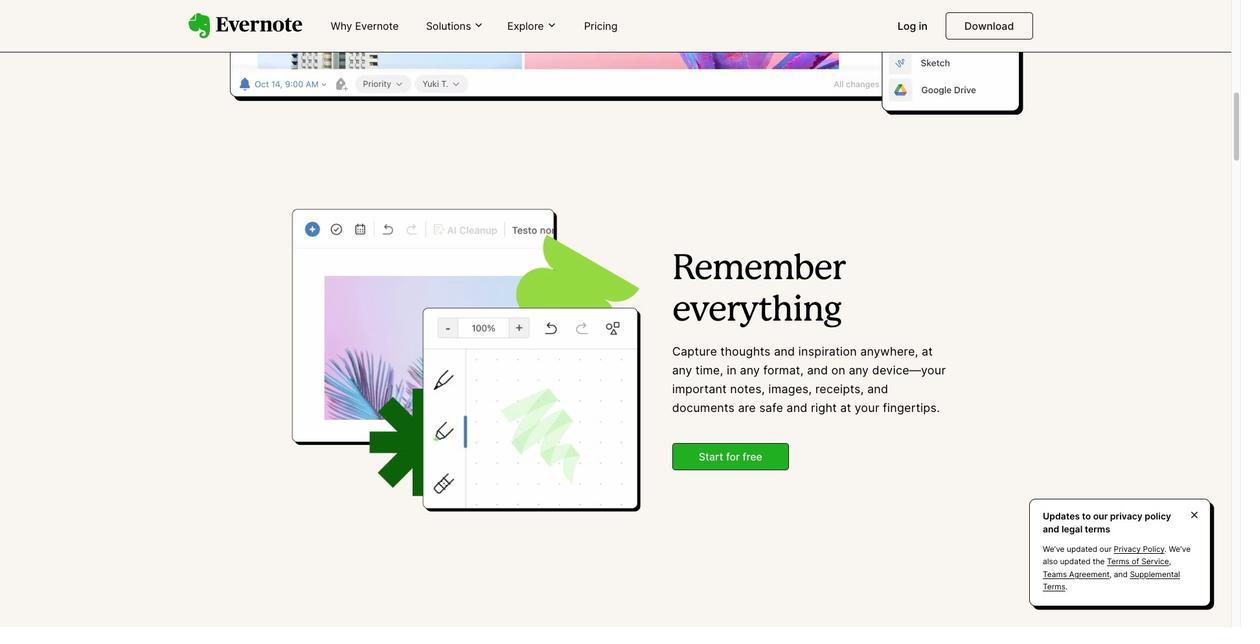 Task type: locate. For each thing, give the bounding box(es) containing it.
2 we've from the left
[[1169, 544, 1191, 554]]

0 vertical spatial .
[[1165, 544, 1167, 554]]

any right on
[[849, 363, 869, 377]]

our
[[1094, 511, 1108, 522], [1100, 544, 1112, 554]]

. up service
[[1165, 544, 1167, 554]]

updated inside . we've also updated the
[[1060, 557, 1091, 567]]

and down images,
[[787, 401, 808, 414]]

updated
[[1067, 544, 1098, 554], [1060, 557, 1091, 567]]

terms of service , teams agreement , and
[[1043, 557, 1172, 579]]

0 horizontal spatial we've
[[1043, 544, 1065, 554]]

terms
[[1085, 523, 1111, 534]]

we've
[[1043, 544, 1065, 554], [1169, 544, 1191, 554]]

your
[[855, 401, 880, 414]]

receipts,
[[816, 382, 864, 396]]

why
[[331, 19, 352, 32]]

documents
[[672, 401, 735, 414]]

we've up also
[[1043, 544, 1065, 554]]

we've right policy
[[1169, 544, 1191, 554]]

download link
[[946, 12, 1033, 40]]

1 vertical spatial ,
[[1110, 569, 1112, 579]]

at up device—your
[[922, 345, 933, 358]]

images,
[[769, 382, 812, 396]]

and left on
[[807, 363, 828, 377]]

at down receipts,
[[841, 401, 852, 414]]

at
[[922, 345, 933, 358], [841, 401, 852, 414]]

0 horizontal spatial any
[[672, 363, 692, 377]]

any up notes,
[[740, 363, 760, 377]]

1 vertical spatial updated
[[1060, 557, 1091, 567]]

our up terms
[[1094, 511, 1108, 522]]

free
[[743, 451, 763, 464]]

and down . we've also updated the
[[1114, 569, 1128, 579]]

. for . we've also updated the
[[1165, 544, 1167, 554]]

0 horizontal spatial in
[[727, 363, 737, 377]]

solutions button
[[422, 19, 488, 33]]

updates
[[1043, 511, 1080, 522]]

0 vertical spatial in
[[919, 19, 928, 32]]

also
[[1043, 557, 1058, 567]]

we've inside . we've also updated the
[[1169, 544, 1191, 554]]

and
[[774, 345, 795, 358], [807, 363, 828, 377], [868, 382, 889, 396], [787, 401, 808, 414], [1043, 523, 1060, 534], [1114, 569, 1128, 579]]

remember everything
[[672, 253, 845, 327]]

1 vertical spatial in
[[727, 363, 737, 377]]

1 horizontal spatial at
[[922, 345, 933, 358]]

0 vertical spatial terms
[[1107, 557, 1130, 567]]

1 vertical spatial terms
[[1043, 582, 1066, 591]]

terms
[[1107, 557, 1130, 567], [1043, 582, 1066, 591]]

1 horizontal spatial .
[[1165, 544, 1167, 554]]

2 horizontal spatial any
[[849, 363, 869, 377]]

, down . we've also updated the
[[1110, 569, 1112, 579]]

in right time,
[[727, 363, 737, 377]]

in inside capture thoughts and inspiration anywhere, at any time, in any format, and on any device—your important notes, images, receipts, and documents are safe and right at your fingertips.
[[727, 363, 737, 377]]

evernote logo image
[[188, 13, 302, 39]]

. for .
[[1066, 582, 1068, 591]]

and up format,
[[774, 345, 795, 358]]

capture
[[672, 345, 717, 358]]

of
[[1132, 557, 1140, 567]]

policy
[[1143, 544, 1165, 554]]

1 vertical spatial at
[[841, 401, 852, 414]]

0 vertical spatial updated
[[1067, 544, 1098, 554]]

. down teams agreement link
[[1066, 582, 1068, 591]]

capture thoughts and inspiration anywhere, at any time, in any format, and on any device—your important notes, images, receipts, and documents are safe and right at your fingertips.
[[672, 345, 946, 414]]

any
[[672, 363, 692, 377], [740, 363, 760, 377], [849, 363, 869, 377]]

1 horizontal spatial in
[[919, 19, 928, 32]]

supplemental terms
[[1043, 569, 1181, 591]]

updated up the the
[[1067, 544, 1098, 554]]

0 vertical spatial our
[[1094, 511, 1108, 522]]

everything
[[672, 295, 842, 327]]

terms down privacy
[[1107, 557, 1130, 567]]

1 any from the left
[[672, 363, 692, 377]]

,
[[1169, 557, 1172, 567], [1110, 569, 1112, 579]]

.
[[1165, 544, 1167, 554], [1066, 582, 1068, 591]]

our up the the
[[1100, 544, 1112, 554]]

notes,
[[730, 382, 765, 396]]

in right log
[[919, 19, 928, 32]]

. inside . we've also updated the
[[1165, 544, 1167, 554]]

in
[[919, 19, 928, 32], [727, 363, 737, 377]]

1 we've from the left
[[1043, 544, 1065, 554]]

and down 'updates'
[[1043, 523, 1060, 534]]

0 horizontal spatial terms
[[1043, 582, 1066, 591]]

privacy
[[1111, 511, 1143, 522]]

explore button
[[504, 19, 561, 33]]

why evernote link
[[323, 14, 407, 39]]

our inside updates to our privacy policy and legal terms
[[1094, 511, 1108, 522]]

terms of service link
[[1107, 557, 1169, 567]]

terms down teams
[[1043, 582, 1066, 591]]

terms inside terms of service , teams agreement , and
[[1107, 557, 1130, 567]]

teams
[[1043, 569, 1067, 579]]

pricing
[[584, 19, 618, 32]]

1 vertical spatial our
[[1100, 544, 1112, 554]]

anywhere,
[[861, 345, 919, 358]]

0 horizontal spatial .
[[1066, 582, 1068, 591]]

updated up teams agreement link
[[1060, 557, 1091, 567]]

any down capture
[[672, 363, 692, 377]]

1 horizontal spatial terms
[[1107, 557, 1130, 567]]

1 horizontal spatial any
[[740, 363, 760, 377]]

1 vertical spatial .
[[1066, 582, 1068, 591]]

, up supplemental
[[1169, 557, 1172, 567]]

1 horizontal spatial ,
[[1169, 557, 1172, 567]]

1 horizontal spatial we've
[[1169, 544, 1191, 554]]

0 horizontal spatial at
[[841, 401, 852, 414]]



Task type: describe. For each thing, give the bounding box(es) containing it.
we've updated our privacy policy
[[1043, 544, 1165, 554]]

thoughts
[[721, 345, 771, 358]]

terms inside supplemental terms
[[1043, 582, 1066, 591]]

service
[[1142, 557, 1169, 567]]

policy
[[1145, 511, 1172, 522]]

important
[[672, 382, 727, 396]]

0 vertical spatial ,
[[1169, 557, 1172, 567]]

log
[[898, 19, 916, 32]]

log in link
[[890, 14, 936, 39]]

start for free
[[699, 451, 763, 464]]

3 any from the left
[[849, 363, 869, 377]]

and up your
[[868, 382, 889, 396]]

start
[[699, 451, 724, 464]]

remember
[[672, 253, 845, 285]]

2 any from the left
[[740, 363, 760, 377]]

0 vertical spatial at
[[922, 345, 933, 358]]

inspiration
[[799, 345, 857, 358]]

0 horizontal spatial ,
[[1110, 569, 1112, 579]]

supplemental terms link
[[1043, 569, 1181, 591]]

time,
[[696, 363, 724, 377]]

evernote
[[355, 19, 399, 32]]

right
[[811, 401, 837, 414]]

safe
[[760, 401, 783, 414]]

updates to our privacy policy and legal terms
[[1043, 511, 1172, 534]]

solutions
[[426, 19, 471, 32]]

privacy
[[1114, 544, 1141, 554]]

start for free link
[[672, 443, 789, 471]]

legal
[[1062, 523, 1083, 534]]

and inside terms of service , teams agreement , and
[[1114, 569, 1128, 579]]

why evernote
[[331, 19, 399, 32]]

explore
[[508, 19, 544, 32]]

to
[[1083, 511, 1091, 522]]

pricing link
[[576, 14, 626, 39]]

note-taking hero screen image
[[188, 0, 1044, 121]]

the
[[1093, 557, 1105, 567]]

agreement
[[1070, 569, 1110, 579]]

our for privacy
[[1094, 511, 1108, 522]]

format,
[[764, 363, 804, 377]]

download
[[965, 19, 1014, 32]]

and inside updates to our privacy policy and legal terms
[[1043, 523, 1060, 534]]

privacy policy link
[[1114, 544, 1165, 554]]

. we've also updated the
[[1043, 544, 1191, 567]]

on
[[832, 363, 846, 377]]

fingertips.
[[883, 401, 940, 414]]

log in
[[898, 19, 928, 32]]

are
[[738, 401, 756, 414]]

teams agreement link
[[1043, 569, 1110, 579]]

sketches screen image
[[284, 199, 649, 521]]

for
[[726, 451, 740, 464]]

device—your
[[873, 363, 946, 377]]

supplemental
[[1130, 569, 1181, 579]]

our for privacy
[[1100, 544, 1112, 554]]



Task type: vqa. For each thing, say whether or not it's contained in the screenshot.
Terms
yes



